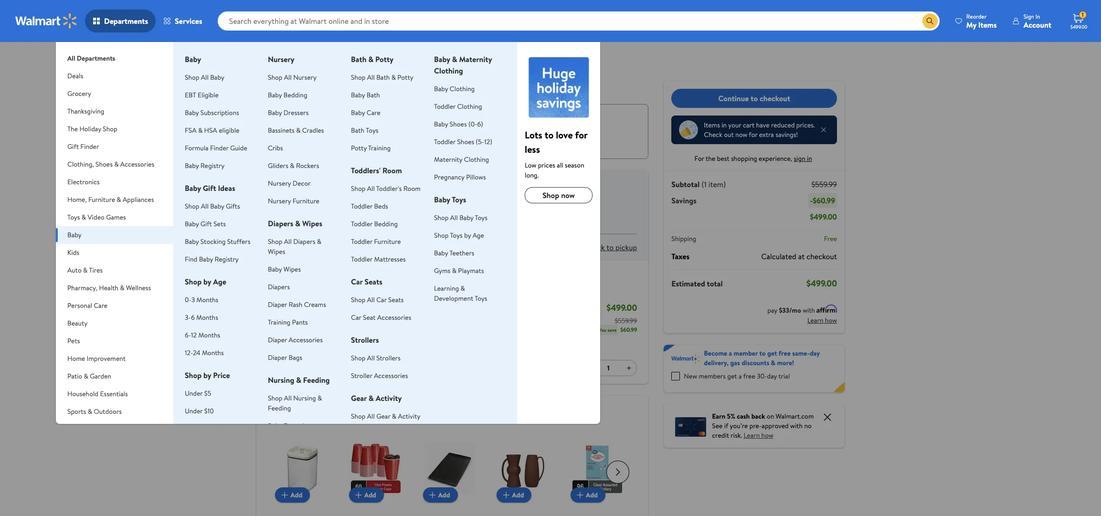 Task type: describe. For each thing, give the bounding box(es) containing it.
toddler beds
[[351, 202, 388, 211]]

shop for shop all gear & activity
[[351, 412, 366, 421]]

with inside 'see if you're pre-approved with no credit risk.'
[[790, 421, 803, 431]]

0 vertical spatial how
[[825, 316, 837, 325]]

walmart plus image
[[672, 354, 700, 364]]

shop all gear & activity link
[[351, 412, 421, 421]]

0 horizontal spatial potty
[[351, 143, 367, 153]]

all for strollers
[[367, 353, 375, 363]]

training pants link
[[268, 318, 308, 327]]

1 vertical spatial maternity
[[434, 155, 463, 164]]

item) for cart (1 item)
[[291, 53, 317, 70]]

if
[[724, 421, 728, 431]]

& inside learning & development toys
[[461, 284, 465, 293]]

increase quantity playstation 5 disc console - marvel's spider-man 2 bundle, current quantity 1 image
[[625, 365, 633, 372]]

ideas
[[218, 183, 235, 193]]

all up deals
[[67, 53, 75, 63]]

0-
[[185, 295, 191, 305]]

baby for baby shoes (0-6)
[[434, 119, 448, 129]]

baby dressers link
[[268, 108, 309, 117]]

1 vertical spatial departments
[[77, 53, 115, 63]]

3 add button from the left
[[423, 488, 458, 503]]

gift for baby gift ideas
[[203, 183, 216, 193]]

toddler beds link
[[351, 202, 388, 211]]

3-
[[185, 313, 191, 322]]

new
[[684, 372, 697, 381]]

party
[[120, 425, 135, 434]]

pre-
[[750, 421, 762, 431]]

4 add group from the left
[[495, 425, 552, 516]]

3
[[191, 295, 195, 305]]

0 horizontal spatial formula
[[185, 143, 209, 153]]

0 vertical spatial delivery
[[333, 81, 372, 97]]

back
[[752, 412, 765, 421]]

for inside the items in your cart have reduced prices. check out now for extra savings!
[[749, 130, 758, 139]]

shipping inside free shipping , arrives tomorrow, nov 16 order within 7 hr 24 min 28204
[[331, 183, 374, 199]]

to for lots
[[545, 128, 554, 141]]

0 vertical spatial registry
[[200, 161, 225, 170]]

1 horizontal spatial pickup
[[616, 242, 637, 253]]

baby bedding link
[[268, 90, 307, 100]]

all for bath & potty
[[367, 73, 375, 82]]

1 vertical spatial learn
[[744, 431, 760, 440]]

& inside baby & maternity clothing
[[452, 54, 457, 64]]

by for price
[[203, 370, 211, 381]]

1 vertical spatial registry
[[215, 255, 239, 264]]

teethers
[[450, 248, 474, 258]]

earn
[[712, 412, 726, 421]]

0 vertical spatial gear
[[351, 393, 367, 404]]

bedding for baby bedding
[[284, 90, 307, 100]]

estimated total
[[672, 278, 723, 289]]

home, furniture & appliances button
[[56, 191, 173, 209]]

feeding inside shop all nursing & feeding
[[268, 404, 291, 413]]

toys & video games button
[[56, 209, 173, 226]]

fsa & hsa eligible link
[[185, 126, 239, 135]]

- inside playstation 5 disc console - marvel's spider-man 2 bundle $499.00/ea
[[411, 303, 414, 314]]

pillows
[[466, 172, 486, 182]]

shop all baby toys link
[[434, 213, 488, 223]]

& right "gliders"
[[290, 161, 294, 170]]

shop all car seats link
[[351, 295, 404, 305]]

0 horizontal spatial age
[[213, 277, 226, 287]]

1 horizontal spatial gear
[[376, 412, 390, 421]]

now inside the items in your cart have reduced prices. check out now for extra savings!
[[736, 130, 748, 139]]

toddler furniture
[[351, 237, 401, 246]]

until
[[391, 339, 404, 348]]

get inside become a member to get free same-day delivery, gas discounts & more!
[[767, 349, 777, 358]]

& down bags
[[296, 375, 301, 385]]

health
[[99, 283, 118, 293]]

& inside shop all diapers & wipes
[[317, 237, 321, 246]]

pickup inside pickup available
[[443, 132, 462, 142]]

lots
[[525, 128, 542, 141]]

furniture for toddler
[[374, 237, 401, 246]]

(0-
[[468, 119, 477, 129]]

shop for shop all baby toys
[[434, 213, 449, 223]]

holiday for the
[[79, 124, 101, 134]]

$499.00 $559.99 you save $60.99
[[599, 302, 637, 334]]

later
[[551, 364, 565, 373]]

bath down bath & potty
[[376, 73, 390, 82]]

pickup
[[276, 81, 309, 97]]

toddler for toddler beds
[[351, 202, 373, 211]]

find
[[185, 255, 197, 264]]

1 horizontal spatial potty
[[375, 54, 394, 64]]

baby dressers
[[268, 108, 309, 117]]

baby left gifts
[[210, 202, 224, 211]]

0 horizontal spatial how
[[762, 431, 774, 440]]

fsa
[[185, 126, 197, 135]]

baby up shop toys by age link in the left top of the page
[[460, 213, 474, 223]]

& up the games
[[117, 195, 121, 204]]

31
[[417, 339, 423, 348]]

all for toddlers' room
[[367, 184, 375, 193]]

in inside the items in your cart have reduced prices. check out now for extra savings!
[[722, 120, 727, 130]]

& inside dropdown button
[[84, 372, 88, 381]]

& right sports
[[88, 407, 92, 416]]

account
[[1024, 19, 1052, 30]]

shop all baby gifts link
[[185, 202, 240, 211]]

bath up baby care
[[367, 90, 380, 100]]

shop for shop all bath & potty
[[351, 73, 366, 82]]

0 vertical spatial wipes
[[302, 218, 322, 229]]

reorder
[[967, 12, 987, 20]]

24 inside free shipping , arrives tomorrow, nov 16 order within 7 hr 24 min 28204
[[365, 202, 374, 212]]

you
[[599, 327, 607, 333]]

& left the tires
[[83, 266, 88, 275]]

1 add group from the left
[[274, 425, 330, 516]]

free for tomorrow,
[[307, 183, 329, 199]]

all for nursing & feeding
[[284, 394, 292, 403]]

all for diapers & wipes
[[284, 237, 292, 246]]

home improvement
[[67, 354, 126, 363]]

formula finder guide
[[185, 143, 247, 153]]

pregnancy pillows
[[434, 172, 486, 182]]

0 horizontal spatial day
[[767, 372, 777, 381]]

& down bath & potty
[[391, 73, 396, 82]]

stocking
[[200, 237, 226, 246]]

6-12 months
[[185, 330, 220, 340]]

to for continue
[[751, 93, 758, 104]]

by for age
[[203, 277, 211, 287]]

shop all bath & potty link
[[351, 73, 413, 82]]

toys inside learning & development toys
[[475, 294, 487, 303]]

bath toys link
[[351, 126, 378, 135]]

bassinets & cradles link
[[268, 126, 324, 135]]

sets
[[214, 219, 226, 229]]

1 vertical spatial strollers
[[376, 353, 401, 363]]

garden
[[90, 372, 111, 381]]

fulfillment logo image
[[268, 182, 295, 209]]

add to cart image for 3rd add button from left
[[427, 490, 438, 501]]

baby for baby formula
[[268, 421, 282, 431]]

walmart image
[[15, 13, 77, 29]]

6)
[[477, 119, 483, 129]]

& inside become a member to get free same-day delivery, gas discounts & more!
[[771, 358, 776, 368]]

games
[[106, 213, 126, 222]]

1 vertical spatial formula
[[284, 421, 307, 431]]

free shipping, arrives tomorrow, nov 16 28204 element
[[256, 171, 649, 234]]

baby up eligible
[[210, 73, 224, 82]]

furniture for home,
[[88, 195, 115, 204]]

toys up 'shop all baby toys'
[[452, 194, 466, 205]]

all for baby
[[201, 73, 209, 82]]

console
[[383, 303, 409, 314]]

shop for shop all car seats
[[351, 295, 366, 305]]

baby registry
[[185, 161, 225, 170]]

shop all nursery link
[[268, 73, 317, 82]]

1 for 1
[[607, 364, 610, 373]]

3-6 months link
[[185, 313, 218, 322]]

back to pickup button
[[589, 242, 637, 253]]

1 vertical spatial 24
[[193, 348, 200, 358]]

2 add to cart image from the left
[[501, 490, 512, 501]]

to inside become a member to get free same-day delivery, gas discounts & more!
[[760, 349, 766, 358]]

nursery for nursery decor
[[268, 179, 291, 188]]

12-24 months
[[185, 348, 224, 358]]

taxes
[[672, 251, 690, 262]]

in inside "sign in account"
[[1036, 12, 1040, 20]]

diaper accessories link
[[268, 335, 323, 345]]

& left video
[[82, 213, 86, 222]]

& up shop all gear & activity
[[369, 393, 374, 404]]

no
[[804, 421, 812, 431]]

1 horizontal spatial $60.99
[[813, 195, 835, 206]]

0 horizontal spatial seats
[[365, 277, 383, 287]]

add for first add to cart image
[[364, 491, 376, 500]]

baby gift sets link
[[185, 219, 226, 229]]

items inside reorder my items
[[978, 19, 997, 30]]

diaper accessories
[[268, 335, 323, 345]]

baby gift ideas
[[185, 183, 235, 193]]

intent image for pickup image
[[443, 112, 462, 131]]

3 add group from the left
[[421, 425, 478, 516]]

search icon image
[[926, 17, 934, 25]]

nursing inside shop all nursing & feeding
[[293, 394, 316, 403]]

$559.99 inside $499.00 $559.99 you save $60.99
[[615, 316, 637, 326]]

baby bath link
[[351, 90, 380, 100]]

nursery decor link
[[268, 179, 311, 188]]

0 vertical spatial nursing
[[268, 375, 294, 385]]

baby for baby & maternity clothing
[[434, 54, 450, 64]]

3 add to cart image from the left
[[574, 490, 586, 501]]

list containing pickup
[[256, 104, 649, 159]]

intent image for delivery image
[[576, 112, 595, 131]]

0 vertical spatial learn how
[[808, 316, 837, 325]]

& right health
[[120, 283, 124, 293]]

clothing for baby
[[450, 84, 475, 94]]

to right updated
[[359, 242, 366, 253]]

care for baby care
[[367, 108, 381, 117]]

cart_gic_illustration image
[[256, 81, 272, 96]]

bath up shop all bath & potty link
[[351, 54, 367, 64]]

$499.00 up affirm image
[[807, 277, 837, 289]]

toddler for toddler shoes (5-12)
[[434, 137, 456, 147]]

departments button
[[85, 10, 156, 32]]

& down gift finder dropdown button
[[114, 160, 119, 169]]

clothing inside baby & maternity clothing
[[434, 65, 463, 76]]

baby image
[[525, 53, 593, 121]]

toys & video games
[[67, 213, 126, 222]]

reduced price image
[[679, 120, 698, 139]]

baby right "find"
[[199, 255, 213, 264]]

shop for shop all strollers
[[351, 353, 366, 363]]

learning & development toys link
[[434, 284, 487, 303]]

toddler for toddler clothing
[[434, 102, 456, 111]]

0 vertical spatial with
[[803, 306, 815, 315]]

calculated at checkout
[[761, 251, 837, 262]]

banner containing become a member to get free same-day delivery, gas discounts & more!
[[664, 345, 845, 393]]

shop for shop now
[[543, 190, 559, 201]]

0 horizontal spatial free
[[743, 372, 755, 381]]

electronics
[[67, 177, 100, 187]]

calculated
[[761, 251, 797, 262]]

0 vertical spatial learn
[[808, 316, 824, 325]]

playstation 5 disc console - marvel's spider-man 2 bundle, with add-on services, $499.00/ea, 1 in cart image
[[268, 303, 314, 349]]

baby for baby subscriptions
[[185, 108, 199, 117]]

0 horizontal spatial room
[[383, 165, 402, 176]]

1 add button from the left
[[275, 488, 310, 503]]

must-
[[308, 407, 330, 419]]

accessories inside dropdown button
[[120, 160, 154, 169]]

care for personal care
[[94, 301, 108, 310]]

free for jan
[[331, 339, 344, 348]]

items inside the items in your cart have reduced prices. check out now for extra savings!
[[704, 120, 720, 130]]

seasonal
[[67, 425, 92, 434]]

sign
[[794, 154, 806, 163]]

0 horizontal spatial training
[[268, 318, 290, 327]]

1 vertical spatial get
[[727, 372, 737, 381]]

experience,
[[759, 154, 792, 163]]

car for seat
[[351, 313, 361, 322]]

under for under $5
[[185, 389, 203, 398]]

New members get a free 30-day trial checkbox
[[672, 372, 680, 381]]

diapers for diapers & wipes
[[268, 218, 293, 229]]

toddler clothing link
[[434, 102, 482, 111]]

add for add to cart icon related to 3rd add button from left
[[438, 491, 450, 500]]

& left 28204
[[295, 218, 300, 229]]

$5
[[204, 389, 211, 398]]

diaper bags
[[268, 353, 302, 362]]

baby for baby registry
[[185, 161, 199, 170]]

baby & maternity clothing
[[434, 54, 492, 76]]

sports
[[67, 407, 86, 416]]

& up shop all bath & potty link
[[368, 54, 374, 64]]

all down "gear & activity"
[[367, 412, 375, 421]]

baby for baby dropdown button
[[67, 230, 82, 240]]

affirm image
[[817, 305, 837, 313]]

1 vertical spatial learn how
[[744, 431, 774, 440]]

walmart.com
[[776, 412, 814, 421]]

shipping
[[672, 234, 696, 244]]

finder for gift
[[80, 142, 99, 151]]

2 horizontal spatial free
[[824, 234, 837, 244]]

baby wipes
[[268, 265, 301, 274]]

1 vertical spatial activity
[[398, 412, 421, 421]]

gift for baby gift sets
[[200, 219, 212, 229]]

12-
[[185, 348, 193, 358]]

for inside button
[[541, 364, 550, 373]]

nursery for nursery
[[268, 54, 295, 64]]

training pants
[[268, 318, 308, 327]]

$499.00 down -$60.99
[[810, 212, 837, 222]]

1 horizontal spatial training
[[368, 143, 391, 153]]

close nudge image
[[820, 126, 828, 134]]

capital one credit card image
[[675, 415, 706, 437]]

1 vertical spatial seats
[[388, 295, 404, 305]]

& right fsa
[[198, 126, 203, 135]]

Search search field
[[218, 11, 940, 31]]

hr
[[356, 202, 363, 212]]

1 horizontal spatial $559.99
[[812, 179, 837, 190]]

a inside become a member to get free same-day delivery, gas discounts & more!
[[729, 349, 732, 358]]

5%
[[727, 412, 735, 421]]

1 horizontal spatial a
[[739, 372, 742, 381]]



Task type: locate. For each thing, give the bounding box(es) containing it.
5 add from the left
[[586, 491, 598, 500]]

free holiday returns until jan 31
[[331, 339, 423, 348]]

shipping.
[[368, 242, 397, 253]]

check
[[704, 130, 723, 139]]

shop all gear & activity
[[351, 412, 421, 421]]

0 horizontal spatial learn
[[744, 431, 760, 440]]

nursery for nursery furniture
[[268, 196, 291, 206]]

within
[[329, 202, 349, 212]]

1 horizontal spatial holiday
[[346, 339, 367, 348]]

mattresses
[[374, 255, 406, 264]]

improvement
[[87, 354, 126, 363]]

all for baby toys
[[450, 213, 458, 223]]

earn 5% cash back on walmart.com
[[712, 412, 814, 421]]

5 add button from the left
[[571, 488, 606, 503]]

wipes up baby wipes link
[[268, 247, 285, 256]]

baby up pickup and delivery options dropdown button
[[434, 54, 450, 64]]

1 horizontal spatial seats
[[388, 295, 404, 305]]

kids button
[[56, 244, 173, 262]]

1 add to cart image from the left
[[353, 490, 364, 501]]

1 horizontal spatial in
[[1036, 12, 1040, 20]]

toys down "nov"
[[475, 213, 488, 223]]

clothing up pickup and delivery options dropdown button
[[434, 65, 463, 76]]

patio & garden button
[[56, 368, 173, 385]]

baby for baby gift sets
[[185, 219, 199, 229]]

1 vertical spatial shipping
[[331, 183, 374, 199]]

baby for baby toys
[[434, 194, 450, 205]]

baby for baby bath
[[351, 90, 365, 100]]

all departments
[[67, 53, 115, 63]]

trial
[[779, 372, 790, 381]]

1 horizontal spatial how
[[825, 316, 837, 325]]

toys up baby teethers link
[[450, 231, 463, 240]]

in left 200+
[[268, 289, 273, 297]]

add to cart image for 5th add button from right
[[279, 490, 291, 501]]

bedding down min
[[374, 219, 398, 229]]

toddler for toddler mattresses
[[351, 255, 373, 264]]

carts
[[311, 289, 323, 297]]

under
[[185, 389, 203, 398], [185, 406, 203, 416]]

baby for baby care
[[351, 108, 365, 117]]

seat
[[363, 313, 376, 322]]

1 vertical spatial delivery
[[574, 132, 598, 142]]

all for nursery
[[284, 73, 292, 82]]

shop all diapers & wipes
[[268, 237, 321, 256]]

0 horizontal spatial pickup
[[443, 132, 462, 142]]

0 horizontal spatial learn how
[[744, 431, 774, 440]]

holiday down $499.00/ea
[[346, 339, 367, 348]]

shop by age
[[185, 277, 226, 287]]

2 horizontal spatial potty
[[397, 73, 413, 82]]

1 horizontal spatial checkout
[[807, 251, 837, 262]]

how down affirm image
[[825, 316, 837, 325]]

checkout
[[760, 93, 790, 104], [807, 251, 837, 262]]

home,
[[67, 195, 87, 204]]

0 vertical spatial get
[[767, 349, 777, 358]]

baby
[[185, 54, 201, 64], [434, 54, 450, 64], [210, 73, 224, 82], [434, 84, 448, 94], [268, 90, 282, 100], [351, 90, 365, 100], [185, 108, 199, 117], [268, 108, 282, 117], [351, 108, 365, 117], [434, 119, 448, 129], [185, 161, 199, 170], [185, 183, 201, 193], [434, 194, 450, 205], [210, 202, 224, 211], [460, 213, 474, 223], [185, 219, 199, 229], [67, 230, 82, 240], [185, 237, 199, 246], [434, 248, 448, 258], [199, 255, 213, 264], [268, 265, 282, 274], [268, 421, 282, 431]]

1 vertical spatial gear
[[376, 412, 390, 421]]

shop for shop all baby
[[185, 73, 199, 82]]

0 vertical spatial under
[[185, 389, 203, 398]]

departments inside dropdown button
[[104, 16, 148, 26]]

baby up shop all baby
[[185, 54, 201, 64]]

item)
[[291, 53, 317, 70], [709, 179, 726, 190]]

training
[[368, 143, 391, 153], [268, 318, 290, 327]]

all inside shop all diapers & wipes
[[284, 237, 292, 246]]

shoes inside dropdown button
[[96, 160, 113, 169]]

all inside shop all nursing & feeding
[[284, 394, 292, 403]]

toddlers'
[[351, 165, 381, 176]]

by left price
[[203, 370, 211, 381]]

- down sign in link
[[810, 195, 813, 206]]

4 add button from the left
[[497, 488, 532, 503]]

$499.00 up save in the right of the page
[[607, 302, 637, 314]]

0 vertical spatial care
[[367, 108, 381, 117]]

2 vertical spatial wipes
[[284, 265, 301, 274]]

2 vertical spatial diapers
[[268, 282, 290, 292]]

1 vertical spatial in
[[807, 154, 812, 163]]

shop by price
[[185, 370, 230, 381]]

baby up bassinets
[[268, 108, 282, 117]]

& down "gear & activity"
[[392, 412, 396, 421]]

under for under $10
[[185, 406, 203, 416]]

shop all bath & potty
[[351, 73, 413, 82]]

0 vertical spatial free
[[779, 349, 791, 358]]

video
[[88, 213, 105, 222]]

& inside shop all nursing & feeding
[[318, 394, 322, 403]]

home improvement button
[[56, 350, 173, 368]]

& left more!
[[771, 358, 776, 368]]

banner
[[664, 345, 845, 393]]

and
[[312, 81, 330, 97]]

diapers down nursery furniture link
[[268, 218, 293, 229]]

gift finder
[[67, 142, 99, 151]]

in 200+ people's carts alert
[[268, 284, 323, 299]]

0 vertical spatial strollers
[[351, 335, 379, 345]]

shop for shop all nursing & feeding
[[268, 394, 282, 403]]

1 diaper from the top
[[268, 300, 287, 309]]

training up toddlers' room
[[368, 143, 391, 153]]

learn how down affirm image
[[808, 316, 837, 325]]

1 vertical spatial order
[[308, 242, 328, 253]]

at
[[798, 251, 805, 262]]

car left seat
[[351, 313, 361, 322]]

all up prep
[[284, 394, 292, 403]]

shop up under $5
[[185, 370, 202, 381]]

best seller alert
[[327, 284, 360, 299]]

diapers down diapers & wipes
[[293, 237, 315, 246]]

Walmart Site-Wide search field
[[218, 11, 940, 31]]

free shipping , arrives tomorrow, nov 16 order within 7 hr 24 min 28204
[[307, 183, 504, 227]]

shipping inside button
[[306, 133, 332, 142]]

car up seller at bottom
[[351, 277, 363, 287]]

bath down baby care
[[351, 126, 364, 135]]

0 vertical spatial $60.99
[[813, 195, 835, 206]]

baby inside baby & maternity clothing
[[434, 54, 450, 64]]

in inside alert
[[268, 289, 273, 297]]

0 horizontal spatial finder
[[80, 142, 99, 151]]

shoes left (5-
[[457, 137, 474, 147]]

baby up gyms
[[434, 248, 448, 258]]

baby clothing link
[[434, 84, 475, 94]]

0 vertical spatial in
[[722, 120, 727, 130]]

0 vertical spatial day
[[810, 349, 820, 358]]

1 vertical spatial free
[[743, 372, 755, 381]]

registry down formula finder guide 'link' at the left
[[200, 161, 225, 170]]

finder inside dropdown button
[[80, 142, 99, 151]]

less
[[525, 143, 540, 156]]

1 horizontal spatial age
[[473, 231, 484, 240]]

2 add group from the left
[[348, 425, 404, 516]]

2 under from the top
[[185, 406, 203, 416]]

& up baby clothing at the left top
[[452, 54, 457, 64]]

nursery down cart (1 item)
[[293, 73, 317, 82]]

under left $5
[[185, 389, 203, 398]]

under $10
[[185, 406, 214, 416]]

0 vertical spatial 24
[[365, 202, 374, 212]]

1 for 1 $499.00
[[1082, 11, 1084, 19]]

shop toys by age link
[[434, 231, 484, 240]]

learn
[[808, 316, 824, 325], [744, 431, 760, 440]]

1 horizontal spatial 24
[[365, 202, 374, 212]]

baby for baby wipes
[[268, 265, 282, 274]]

age down 'find baby registry'
[[213, 277, 226, 287]]

& left cradles
[[296, 126, 301, 135]]

checkout for continue to checkout
[[760, 93, 790, 104]]

how down on
[[762, 431, 774, 440]]

intent image for shipping image
[[310, 113, 329, 132]]

baby for baby bedding
[[268, 90, 282, 100]]

0 vertical spatial order
[[307, 202, 327, 212]]

cribs
[[268, 143, 283, 153]]

shop
[[185, 73, 199, 82], [268, 73, 282, 82], [351, 73, 366, 82], [103, 124, 117, 134], [351, 184, 366, 193], [543, 190, 559, 201], [185, 202, 199, 211], [434, 213, 449, 223], [434, 231, 449, 240], [268, 237, 282, 246], [185, 277, 202, 287], [351, 295, 366, 305], [351, 353, 366, 363], [185, 370, 202, 381], [268, 394, 282, 403], [351, 412, 366, 421]]

baby care
[[351, 108, 381, 117]]

months for 6-12 months
[[198, 330, 220, 340]]

by up 'teethers'
[[464, 231, 471, 240]]

0 vertical spatial shipping
[[306, 133, 332, 142]]

1 horizontal spatial room
[[403, 184, 421, 193]]

2 vertical spatial diaper
[[268, 353, 287, 362]]

to inside button
[[751, 93, 758, 104]]

add to cart image
[[279, 490, 291, 501], [427, 490, 438, 501]]

furniture for nursery
[[293, 196, 319, 206]]

decor for nursery
[[293, 179, 311, 188]]

0 vertical spatial item)
[[291, 53, 317, 70]]

add for second add to cart image
[[512, 491, 524, 500]]

day right more!
[[810, 349, 820, 358]]

2 horizontal spatial furniture
[[374, 237, 401, 246]]

approved
[[762, 421, 789, 431]]

add for 3rd add to cart image from left
[[586, 491, 598, 500]]

all right 5
[[367, 295, 375, 305]]

potty
[[375, 54, 394, 64], [397, 73, 413, 82], [351, 143, 367, 153]]

order inside free shipping , arrives tomorrow, nov 16 order within 7 hr 24 min 28204
[[307, 202, 327, 212]]

subtotal
[[672, 179, 700, 190]]

1 vertical spatial now
[[561, 190, 575, 201]]

delivery,
[[704, 358, 729, 368]]

diapers for diapers link
[[268, 282, 290, 292]]

0 vertical spatial training
[[368, 143, 391, 153]]

checkout inside button
[[760, 93, 790, 104]]

3 add from the left
[[438, 491, 450, 500]]

under left $10
[[185, 406, 203, 416]]

1 vertical spatial day
[[767, 372, 777, 381]]

add to cart image
[[353, 490, 364, 501], [501, 490, 512, 501], [574, 490, 586, 501]]

1 horizontal spatial (1
[[702, 179, 707, 190]]

patio & garden
[[67, 372, 111, 381]]

clothing for toddler
[[457, 102, 482, 111]]

now right out
[[736, 130, 748, 139]]

baby for baby dressers
[[268, 108, 282, 117]]

2 diaper from the top
[[268, 335, 287, 345]]

add
[[291, 491, 302, 500], [364, 491, 376, 500], [438, 491, 450, 500], [512, 491, 524, 500], [586, 491, 598, 500]]

0 vertical spatial feeding
[[303, 375, 330, 385]]

baby for baby clothing
[[434, 84, 448, 94]]

0 horizontal spatial now
[[561, 190, 575, 201]]

decor down the 'outdoors'
[[94, 425, 112, 434]]

0 horizontal spatial decor
[[94, 425, 112, 434]]

thanksgiving button
[[56, 103, 173, 120]]

1 horizontal spatial now
[[736, 130, 748, 139]]

1 inside '1 $499.00'
[[1082, 11, 1084, 19]]

toddler for toddler furniture
[[351, 237, 373, 246]]

toddler's
[[376, 184, 402, 193]]

playstation
[[321, 303, 359, 314]]

clothing up toddler clothing
[[450, 84, 475, 94]]

baby shoes (0-6)
[[434, 119, 483, 129]]

1 vertical spatial bedding
[[374, 219, 398, 229]]

shop for shop by price
[[185, 370, 202, 381]]

shop for shop toys by age
[[434, 231, 449, 240]]

in right sign
[[1036, 12, 1040, 20]]

diaper for diaper accessories
[[268, 335, 287, 345]]

0 vertical spatial -
[[810, 195, 813, 206]]

checkout for calculated at checkout
[[807, 251, 837, 262]]

3 diaper from the top
[[268, 353, 287, 362]]

baby for baby gift ideas
[[185, 183, 201, 193]]

0 vertical spatial items
[[978, 19, 997, 30]]

2 horizontal spatial for
[[749, 130, 758, 139]]

gift down the
[[67, 142, 79, 151]]

toddler for toddler bedding
[[351, 219, 373, 229]]

decor for seasonal
[[94, 425, 112, 434]]

1 horizontal spatial finder
[[210, 143, 229, 153]]

&
[[368, 54, 374, 64], [452, 54, 457, 64], [391, 73, 396, 82], [198, 126, 203, 135], [296, 126, 301, 135], [114, 160, 119, 169], [290, 161, 294, 170], [117, 195, 121, 204], [82, 213, 86, 222], [295, 218, 300, 229], [317, 237, 321, 246], [83, 266, 88, 275], [452, 266, 457, 276], [120, 283, 124, 293], [461, 284, 465, 293], [771, 358, 776, 368], [84, 372, 88, 381], [296, 375, 301, 385], [369, 393, 374, 404], [318, 394, 322, 403], [88, 407, 92, 416], [392, 412, 396, 421], [114, 425, 118, 434]]

baby for baby stocking stuffers
[[185, 237, 199, 246]]

shop inside shop now link
[[543, 190, 559, 201]]

shop for shop by age
[[185, 277, 202, 287]]

gift left ideas
[[203, 183, 216, 193]]

clothing up pillows
[[464, 155, 489, 164]]

2 vertical spatial free
[[331, 339, 344, 348]]

(1 right cart
[[281, 53, 288, 70]]

0 vertical spatial seats
[[365, 277, 383, 287]]

shop for shop all baby gifts
[[185, 202, 199, 211]]

pickup available
[[442, 132, 464, 151]]

item) for subtotal (1 item)
[[709, 179, 726, 190]]

seasonal decor & party supplies
[[67, 425, 160, 434]]

- right console
[[411, 303, 414, 314]]

shop all toddler's room link
[[351, 184, 421, 193]]

$60.99 down sign in link
[[813, 195, 835, 206]]

0 vertical spatial pickup
[[443, 132, 462, 142]]

to for back
[[607, 242, 614, 253]]

1 vertical spatial decor
[[94, 425, 112, 434]]

car seat accessories link
[[351, 313, 411, 322]]

1 vertical spatial nursing
[[293, 394, 316, 403]]

2 add button from the left
[[349, 488, 384, 503]]

decor inside dropdown button
[[94, 425, 112, 434]]

1 horizontal spatial formula
[[284, 421, 307, 431]]

& down 28204 button
[[317, 237, 321, 246]]

1 horizontal spatial decor
[[293, 179, 311, 188]]

nursery up the 'shop all nursery'
[[268, 54, 295, 64]]

shop down prices
[[543, 190, 559, 201]]

2 vertical spatial potty
[[351, 143, 367, 153]]

shoes for toddler
[[457, 137, 474, 147]]

shipping down intent image for shipping
[[306, 133, 332, 142]]

baby up "baby dressers" link at the top
[[268, 90, 282, 100]]

$499.00 inside $499.00 $559.99 you save $60.99
[[607, 302, 637, 314]]

baby stocking stuffers link
[[185, 237, 250, 246]]

stroller accessories
[[351, 371, 408, 381]]

1 horizontal spatial learn how
[[808, 316, 837, 325]]

add group
[[274, 425, 330, 516], [348, 425, 404, 516], [421, 425, 478, 516], [495, 425, 552, 516], [569, 425, 626, 516]]

training left pants
[[268, 318, 290, 327]]

car for seats
[[351, 277, 363, 287]]

holiday inside dropdown button
[[79, 124, 101, 134]]

1 left increase quantity playstation 5 disc console - marvel's spider-man 2 bundle, current quantity 1 icon
[[607, 364, 610, 373]]

shop inside shop all nursing & feeding
[[268, 394, 282, 403]]

shop for shop all diapers & wipes
[[268, 237, 282, 246]]

free left same-
[[779, 349, 791, 358]]

stuffers
[[227, 237, 250, 246]]

learn how link
[[744, 431, 774, 440]]

next slide for horizontalscrollerrecommendations list image
[[607, 461, 630, 484]]

gear & activity
[[351, 393, 402, 404]]

$60.99 inside $499.00 $559.99 you save $60.99
[[621, 326, 637, 334]]

2 add to cart image from the left
[[427, 490, 438, 501]]

wellness
[[126, 283, 151, 293]]

months for 12-24 months
[[202, 348, 224, 358]]

best
[[331, 289, 342, 297]]

toys inside toys & video games dropdown button
[[67, 213, 80, 222]]

finder for formula
[[210, 143, 229, 153]]

clothing for maternity
[[464, 155, 489, 164]]

jan
[[406, 339, 415, 348]]

formula down prep
[[284, 421, 307, 431]]

all down diapers & wipes
[[284, 237, 292, 246]]

registry
[[200, 161, 225, 170], [215, 255, 239, 264]]

items right my on the right
[[978, 19, 997, 30]]

pants
[[292, 318, 308, 327]]

now down season
[[561, 190, 575, 201]]

member
[[734, 349, 758, 358]]

1 horizontal spatial day
[[810, 349, 820, 358]]

care down health
[[94, 301, 108, 310]]

item) down the best
[[709, 179, 726, 190]]

dismiss capital one banner image
[[822, 412, 833, 423]]

baby up pickup available
[[434, 119, 448, 129]]

bedding for toddler bedding
[[374, 219, 398, 229]]

baby inside dropdown button
[[67, 230, 82, 240]]

baby bedding
[[268, 90, 307, 100]]

toys up potty training link
[[366, 126, 378, 135]]

1 vertical spatial diaper
[[268, 335, 287, 345]]

all down cart (1 item)
[[284, 73, 292, 82]]

1 horizontal spatial item)
[[709, 179, 726, 190]]

shop for shop all toddler's room
[[351, 184, 366, 193]]

1 horizontal spatial free
[[331, 339, 344, 348]]

0 vertical spatial activity
[[376, 393, 402, 404]]

months right '12'
[[198, 330, 220, 340]]

shoes for clothing,
[[96, 160, 113, 169]]

all down free holiday returns until jan 31
[[367, 353, 375, 363]]

pickup right back
[[616, 242, 637, 253]]

1 add from the left
[[291, 491, 302, 500]]

free inside become a member to get free same-day delivery, gas discounts & more!
[[779, 349, 791, 358]]

months for 0-3 months
[[197, 295, 218, 305]]

shop inside shop all diapers & wipes
[[268, 237, 282, 246]]

2 vertical spatial gift
[[200, 219, 212, 229]]

shop down cart
[[268, 73, 282, 82]]

maternity inside baby & maternity clothing
[[459, 54, 492, 64]]

room right toddler's
[[403, 184, 421, 193]]

playmats
[[458, 266, 484, 276]]

age up 'teethers'
[[473, 231, 484, 240]]

all up ebt eligible
[[201, 73, 209, 82]]

(1 for cart
[[281, 53, 288, 70]]

shop up '3'
[[185, 277, 202, 287]]

1 vertical spatial (1
[[702, 179, 707, 190]]

shop up baby gift sets link
[[185, 202, 199, 211]]

gift
[[67, 142, 79, 151], [203, 183, 216, 193], [200, 219, 212, 229]]

toddler bedding
[[351, 219, 398, 229]]

0 vertical spatial by
[[464, 231, 471, 240]]

my
[[967, 19, 977, 30]]

& right patio
[[84, 372, 88, 381]]

1 vertical spatial holiday
[[346, 339, 367, 348]]

pickup and delivery options
[[276, 81, 413, 97]]

holiday for free
[[346, 339, 367, 348]]

1 horizontal spatial feeding
[[303, 375, 330, 385]]

& right gyms
[[452, 266, 457, 276]]

seasonal decor & party supplies button
[[56, 421, 173, 438]]

bundle
[[321, 315, 344, 325]]

have
[[756, 120, 770, 130]]

1 horizontal spatial -
[[810, 195, 813, 206]]

electronics button
[[56, 173, 173, 191]]

shoes down gift finder dropdown button
[[96, 160, 113, 169]]

shop for shop all nursery
[[268, 73, 282, 82]]

furniture inside dropdown button
[[88, 195, 115, 204]]

all down bath & potty
[[367, 73, 375, 82]]

$499.00 right 'account'
[[1071, 23, 1088, 30]]

0 vertical spatial now
[[736, 130, 748, 139]]

2 add from the left
[[364, 491, 376, 500]]

1 under from the top
[[185, 389, 203, 398]]

items in your cart have reduced prices. check out now for extra savings!
[[704, 120, 815, 139]]

diaper left bags
[[268, 353, 287, 362]]

day inside become a member to get free same-day delivery, gas discounts & more!
[[810, 349, 820, 358]]

gear down stroller
[[351, 393, 367, 404]]

add for add to cart icon associated with 5th add button from right
[[291, 491, 302, 500]]

registry down baby stocking stuffers
[[215, 255, 239, 264]]

delivery inside button
[[574, 132, 598, 142]]

shop left disc
[[351, 295, 366, 305]]

ebt
[[185, 90, 196, 100]]

all departments link
[[56, 42, 173, 67]]

diaper for diaper rash creams
[[268, 300, 287, 309]]

1 vertical spatial -
[[411, 303, 414, 314]]

1 vertical spatial training
[[268, 318, 290, 327]]

in right sign at right top
[[807, 154, 812, 163]]

shop down diapers & wipes
[[268, 237, 282, 246]]

love
[[556, 128, 573, 141]]

1 vertical spatial care
[[94, 301, 108, 310]]

shop left ,
[[351, 184, 366, 193]]

months for 3-6 months
[[196, 313, 218, 322]]

all up toddler beds link
[[367, 184, 375, 193]]

seats up shop all car seats link
[[365, 277, 383, 287]]

clothing
[[434, 65, 463, 76], [450, 84, 475, 94], [457, 102, 482, 111], [464, 155, 489, 164]]

1 horizontal spatial add to cart image
[[427, 490, 438, 501]]

with left affirm image
[[803, 306, 815, 315]]

items
[[978, 19, 997, 30], [704, 120, 720, 130]]

strollers
[[351, 335, 379, 345], [376, 353, 401, 363]]

(1 for subtotal
[[702, 179, 707, 190]]

toddler shoes (5-12) link
[[434, 137, 492, 147]]

cash
[[737, 412, 750, 421]]

all for baby gift ideas
[[201, 202, 209, 211]]

stroller accessories link
[[351, 371, 408, 381]]

gift inside dropdown button
[[67, 142, 79, 151]]

shop inside the holiday shop dropdown button
[[103, 124, 117, 134]]

& inside dropdown button
[[114, 425, 118, 434]]

wipes inside shop all diapers & wipes
[[268, 247, 285, 256]]

0 horizontal spatial get
[[727, 372, 737, 381]]

1 vertical spatial diapers
[[293, 237, 315, 246]]

playstation 5 disc console - marvel's spider-man 2 bundle link
[[321, 303, 508, 326]]

holiday right the
[[79, 124, 101, 134]]

ebt eligible link
[[185, 90, 219, 100]]

$499.00
[[1071, 23, 1088, 30], [810, 212, 837, 222], [807, 277, 837, 289], [607, 302, 637, 314]]

0 horizontal spatial furniture
[[88, 195, 115, 204]]

1 horizontal spatial in
[[807, 154, 812, 163]]

1 vertical spatial a
[[739, 372, 742, 381]]

seats up car seat accessories
[[388, 295, 404, 305]]

supplies
[[137, 425, 160, 434]]

shoes for baby
[[450, 119, 467, 129]]

all for car seats
[[367, 295, 375, 305]]

checkout right at
[[807, 251, 837, 262]]

1 add to cart image from the left
[[279, 490, 291, 501]]

24 right the hr
[[365, 202, 374, 212]]

baby up bath toys link
[[351, 108, 365, 117]]

diaper for diaper bags
[[268, 353, 287, 362]]

0 horizontal spatial -
[[411, 303, 414, 314]]

0 horizontal spatial $60.99
[[621, 326, 637, 334]]

to inside lots to love for less low prices all season long.
[[545, 128, 554, 141]]

order updated to shipping.
[[308, 242, 397, 253]]

to right member
[[760, 349, 766, 358]]

1 horizontal spatial free
[[779, 349, 791, 358]]

rash
[[289, 300, 302, 309]]

baby for baby teethers
[[434, 248, 448, 258]]

list
[[256, 104, 649, 159]]

0 horizontal spatial holiday
[[79, 124, 101, 134]]

free inside free shipping , arrives tomorrow, nov 16 order within 7 hr 24 min 28204
[[307, 183, 329, 199]]

0 horizontal spatial items
[[704, 120, 720, 130]]

delivery up baby care "link"
[[333, 81, 372, 97]]

shipping
[[306, 133, 332, 142], [331, 183, 374, 199]]

0 horizontal spatial free
[[307, 183, 329, 199]]

care inside dropdown button
[[94, 301, 108, 310]]

diapers inside shop all diapers & wipes
[[293, 237, 315, 246]]

1 vertical spatial car
[[376, 295, 387, 305]]

1 vertical spatial in
[[268, 289, 273, 297]]

0 horizontal spatial care
[[94, 301, 108, 310]]

1 vertical spatial feeding
[[268, 404, 291, 413]]

4 add from the left
[[512, 491, 524, 500]]

5 add group from the left
[[569, 425, 626, 516]]

gliders & rockers link
[[268, 161, 319, 170]]

nursing & feeding
[[268, 375, 330, 385]]

1 vertical spatial with
[[790, 421, 803, 431]]

1 vertical spatial age
[[213, 277, 226, 287]]

room up toddler's
[[383, 165, 402, 176]]

for inside lots to love for less low prices all season long.
[[575, 128, 588, 141]]

1 vertical spatial wipes
[[268, 247, 285, 256]]



Task type: vqa. For each thing, say whether or not it's contained in the screenshot.
mode to the left
no



